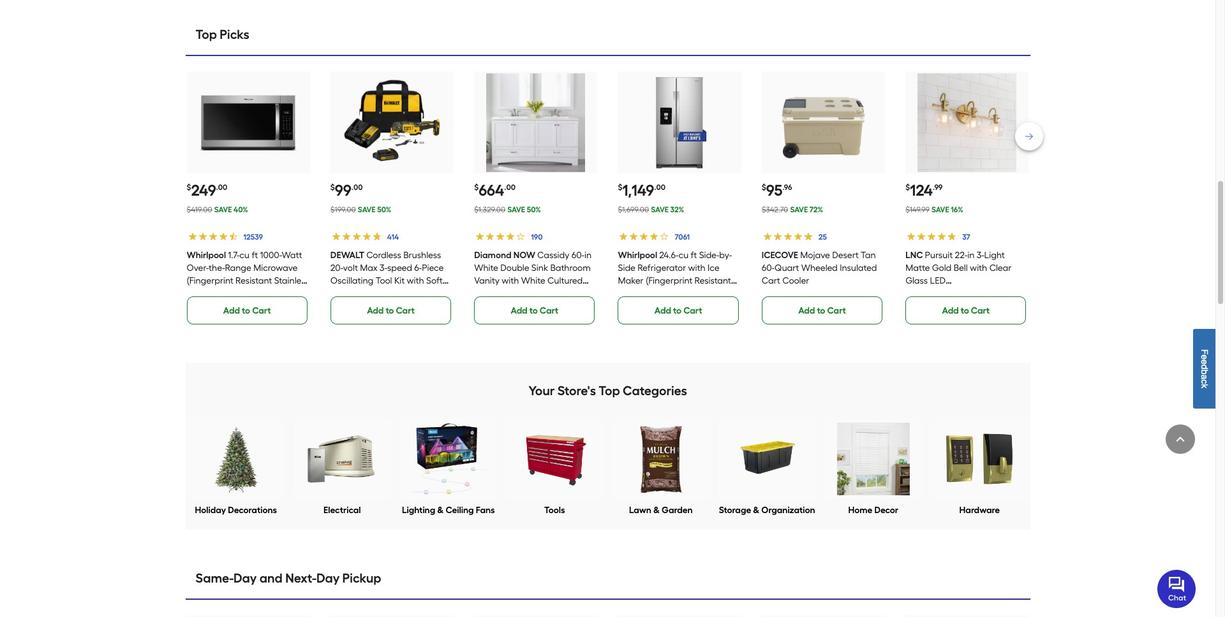 Task type: locate. For each thing, give the bounding box(es) containing it.
0 vertical spatial light
[[984, 250, 1005, 261]]

0 horizontal spatial (fingerprint
[[187, 276, 233, 287]]

to for 95
[[817, 306, 825, 317]]

16%
[[951, 206, 963, 215]]

add to cart link
[[187, 297, 307, 325], [330, 297, 451, 325], [474, 297, 595, 325], [618, 297, 739, 325], [762, 297, 883, 325], [906, 297, 1026, 325]]

light up "clear"
[[984, 250, 1005, 261]]

$ inside $ 249 .00
[[187, 183, 191, 192]]

$ 664 .00
[[474, 181, 516, 200]]

1 horizontal spatial ft
[[691, 250, 697, 261]]

add to cart link down cooler
[[762, 297, 883, 325]]

to down 1.7-cu ft 1000-watt over-the-range microwave (fingerprint resistant stainless steel)
[[242, 306, 250, 317]]

5 add to cart link from the left
[[762, 297, 883, 325]]

1 ft from the left
[[252, 250, 258, 261]]

0 vertical spatial stainless
[[274, 276, 309, 287]]

1 horizontal spatial (fingerprint
[[646, 276, 692, 287]]

save for 664
[[507, 206, 525, 215]]

1 horizontal spatial stainless
[[618, 289, 653, 299]]

e up b
[[1200, 360, 1210, 365]]

.00
[[216, 183, 227, 192], [351, 183, 363, 192], [504, 183, 516, 192], [654, 183, 666, 192]]

1 .00 from the left
[[216, 183, 227, 192]]

add to cart down cassidy 60-in white double sink bathroom vanity with white cultured marble top
[[511, 306, 558, 317]]

to for 249
[[242, 306, 250, 317]]

$ inside the $ 99 .00
[[330, 183, 335, 192]]

add to cart link down range
[[187, 297, 307, 325]]

0 vertical spatial 3-
[[977, 250, 984, 261]]

ft left side-
[[691, 250, 697, 261]]

$ 99 .00
[[330, 181, 363, 200]]

1 horizontal spatial in
[[967, 250, 975, 261]]

60- inside mojave desert tan 60-quart wheeled insulated cart cooler
[[762, 263, 775, 274]]

top inside your store's top categories heading
[[599, 384, 620, 399]]

0 horizontal spatial cu
[[239, 250, 250, 261]]

.00 up $419.00 save 40%
[[216, 183, 227, 192]]

cu up refrigerator
[[679, 250, 689, 261]]

white down diamond
[[474, 263, 498, 274]]

cart down wheeled on the right
[[827, 306, 846, 317]]

2 whirlpool from the left
[[618, 250, 657, 261]]

1 in from the left
[[584, 250, 592, 261]]

4 save from the left
[[651, 206, 669, 215]]

4 add from the left
[[655, 306, 671, 317]]

stainless down microwave
[[274, 276, 309, 287]]

electrical image
[[306, 423, 379, 496]]

1 50% from the left
[[377, 206, 391, 215]]

save inside '99' "list item"
[[358, 206, 376, 215]]

2 resistant from the left
[[695, 276, 731, 287]]

add to cart for 249
[[223, 306, 271, 317]]

day left pickup
[[316, 571, 340, 587]]

2 to from the left
[[386, 306, 394, 317]]

1 horizontal spatial &
[[653, 506, 660, 516]]

2 (fingerprint from the left
[[646, 276, 692, 287]]

cart down 1.7-cu ft 1000-watt over-the-range microwave (fingerprint resistant stainless steel)
[[252, 306, 271, 317]]

249 list item
[[187, 72, 310, 325]]

.00 up $1,329.00 save 50%
[[504, 183, 516, 192]]

$ 249 .00
[[187, 181, 227, 200]]

d
[[1200, 365, 1210, 370]]

whirlpool up 'side' on the top right of the page
[[618, 250, 657, 261]]

same-day and next-day pickup heading
[[185, 566, 1030, 601]]

save left the 40%
[[214, 206, 232, 215]]

bell
[[954, 263, 968, 274]]

1 horizontal spatial 60-
[[762, 263, 775, 274]]

1 $ from the left
[[187, 183, 191, 192]]

95 list item
[[762, 72, 885, 325]]

3 add to cart from the left
[[511, 306, 558, 317]]

add to cart link down refrigerator
[[618, 297, 739, 325]]

5 add from the left
[[798, 306, 815, 317]]

$199.00
[[330, 206, 356, 215]]

2 add from the left
[[367, 306, 384, 317]]

$149.99
[[906, 206, 930, 215]]

2 cu from the left
[[679, 250, 689, 261]]

add to cart down 1.7-cu ft 1000-watt over-the-range microwave (fingerprint resistant stainless steel)
[[223, 306, 271, 317]]

1 horizontal spatial steel)
[[655, 289, 678, 299]]

add to cart link inside '99' "list item"
[[330, 297, 451, 325]]

to down "modern/contemporary"
[[961, 306, 969, 317]]

$ inside $ 664 .00
[[474, 183, 479, 192]]

& right storage
[[753, 506, 759, 516]]

vanity down "clear"
[[1002, 289, 1028, 299]]

cart down 'quart'
[[762, 276, 780, 287]]

& inside "list item"
[[437, 506, 444, 516]]

$ for 99
[[330, 183, 335, 192]]

save right $199.00
[[358, 206, 376, 215]]

4 $ from the left
[[618, 183, 622, 192]]

save inside 664 list item
[[507, 206, 525, 215]]

& right lawn
[[653, 506, 660, 516]]

1 horizontal spatial 50%
[[527, 206, 541, 215]]

& for lawn
[[653, 506, 660, 516]]

$ for 664
[[474, 183, 479, 192]]

ft inside 24.6-cu ft side-by- side refrigerator with ice maker (fingerprint resistant stainless steel)
[[691, 250, 697, 261]]

2 $ from the left
[[330, 183, 335, 192]]

add to cart link inside 249 list item
[[187, 297, 307, 325]]

add for 124
[[942, 306, 959, 317]]

.00 inside $ 664 .00
[[504, 183, 516, 192]]

add to cart for 99
[[367, 306, 415, 317]]

4 .00 from the left
[[654, 183, 666, 192]]

3 add to cart link from the left
[[474, 297, 595, 325]]

with left ice
[[688, 263, 706, 274]]

add to cart link down led on the top of the page
[[906, 297, 1026, 325]]

add to cart link for 249
[[187, 297, 307, 325]]

50%
[[377, 206, 391, 215], [527, 206, 541, 215]]

add to cart down "modern/contemporary"
[[942, 306, 990, 317]]

3-
[[977, 250, 984, 261], [380, 263, 387, 274]]

by-
[[719, 250, 732, 261]]

top inside cassidy 60-in white double sink bathroom vanity with white cultured marble top
[[505, 289, 520, 299]]

60- down icecove
[[762, 263, 775, 274]]

add to cart inside 95 list item
[[798, 306, 846, 317]]

icecove
[[762, 250, 798, 261]]

cu up range
[[239, 250, 250, 261]]

0 horizontal spatial 60-
[[572, 250, 584, 261]]

add to cart inside 249 list item
[[223, 306, 271, 317]]

0 horizontal spatial top
[[196, 27, 217, 42]]

(1-
[[354, 289, 362, 299]]

resistant inside 1.7-cu ft 1000-watt over-the-range microwave (fingerprint resistant stainless steel)
[[236, 276, 272, 287]]

stainless down maker
[[618, 289, 653, 299]]

0 horizontal spatial ft
[[252, 250, 258, 261]]

with up included) on the top left
[[407, 276, 424, 287]]

(fingerprint down refrigerator
[[646, 276, 692, 287]]

glass
[[906, 276, 928, 287]]

3 .00 from the left
[[504, 183, 516, 192]]

icecove mojave desert tan 60-quart wheeled insulated cart cooler image
[[774, 73, 873, 172]]

0 vertical spatial top
[[196, 27, 217, 42]]

now
[[513, 250, 535, 261]]

cart down 24.6-cu ft side-by- side refrigerator with ice maker (fingerprint resistant stainless steel)
[[683, 306, 702, 317]]

add to cart link for 1,149
[[618, 297, 739, 325]]

save inside 249 list item
[[214, 206, 232, 215]]

$ up $199.00
[[330, 183, 335, 192]]

60- up bathroom
[[572, 250, 584, 261]]

4 add to cart from the left
[[655, 306, 702, 317]]

save inside 124 list item
[[932, 206, 949, 215]]

add to cart down battery
[[367, 306, 415, 317]]

1 resistant from the left
[[236, 276, 272, 287]]

add inside 95 list item
[[798, 306, 815, 317]]

1 vertical spatial vanity
[[1002, 289, 1028, 299]]

.00 inside the $ 99 .00
[[351, 183, 363, 192]]

1 vertical spatial light
[[906, 301, 926, 312]]

dewalt cordless brushless 20-volt max 3-speed 6-piece oscillating tool kit with soft case (1-battery included) image
[[343, 73, 441, 172]]

0 horizontal spatial 50%
[[377, 206, 391, 215]]

5 save from the left
[[790, 206, 808, 215]]

to inside 95 list item
[[817, 306, 825, 317]]

top picks
[[196, 27, 249, 42]]

1 horizontal spatial resistant
[[695, 276, 731, 287]]

1 horizontal spatial top
[[505, 289, 520, 299]]

cu inside 1.7-cu ft 1000-watt over-the-range microwave (fingerprint resistant stainless steel)
[[239, 250, 250, 261]]

$419.00
[[187, 206, 212, 215]]

1 & from the left
[[437, 506, 444, 516]]

1 vertical spatial top
[[505, 289, 520, 299]]

cu for 249
[[239, 250, 250, 261]]

1 to from the left
[[242, 306, 250, 317]]

hardware image
[[943, 423, 1016, 496]]

pickup
[[342, 571, 381, 587]]

3- down cordless
[[380, 263, 387, 274]]

2 horizontal spatial &
[[753, 506, 759, 516]]

steel) down refrigerator
[[655, 289, 678, 299]]

add inside "1,149" list item
[[655, 306, 671, 317]]

2 add to cart from the left
[[367, 306, 415, 317]]

home decor link
[[848, 505, 898, 518]]

add to cart link inside "1,149" list item
[[618, 297, 739, 325]]

3 & from the left
[[753, 506, 759, 516]]

add to cart link inside 95 list item
[[762, 297, 883, 325]]

to down cassidy 60-in white double sink bathroom vanity with white cultured marble top
[[529, 306, 538, 317]]

$ inside $ 124 .99
[[906, 183, 910, 192]]

0 horizontal spatial vanity
[[474, 276, 500, 287]]

(fingerprint down the-
[[187, 276, 233, 287]]

2 ft from the left
[[691, 250, 697, 261]]

to down battery
[[386, 306, 394, 317]]

5 to from the left
[[817, 306, 825, 317]]

add inside 124 list item
[[942, 306, 959, 317]]

whirlpool for 249
[[187, 250, 226, 261]]

whirlpool up over-
[[187, 250, 226, 261]]

50% right $199.00
[[377, 206, 391, 215]]

resistant
[[236, 276, 272, 287], [695, 276, 731, 287]]

1 add to cart link from the left
[[187, 297, 307, 325]]

add down 24.6-cu ft side-by- side refrigerator with ice maker (fingerprint resistant stainless steel)
[[655, 306, 671, 317]]

.00 inside $ 1,149 .00
[[654, 183, 666, 192]]

$ inside $ 95 .96
[[762, 183, 766, 192]]

watt
[[282, 250, 302, 261]]

to down wheeled on the right
[[817, 306, 825, 317]]

cart down cultured
[[540, 306, 558, 317]]

& for lighting
[[437, 506, 444, 516]]

lighting & ceiling fans link
[[402, 505, 495, 518]]

tool
[[376, 276, 392, 287]]

top left "picks"
[[196, 27, 217, 42]]

2 save from the left
[[358, 206, 376, 215]]

&
[[437, 506, 444, 516], [653, 506, 660, 516], [753, 506, 759, 516]]

vanity inside cassidy 60-in white double sink bathroom vanity with white cultured marble top
[[474, 276, 500, 287]]

save for 95
[[790, 206, 808, 215]]

cart inside "1,149" list item
[[683, 306, 702, 317]]

3 to from the left
[[529, 306, 538, 317]]

over-
[[187, 263, 209, 274]]

1 horizontal spatial day
[[316, 571, 340, 587]]

refrigerator
[[638, 263, 686, 274]]

add for 99
[[367, 306, 384, 317]]

0 horizontal spatial in
[[584, 250, 592, 261]]

in inside pursuit 22-in 3-light matte gold bell with clear glass led modern/contemporary vanity light bar
[[967, 250, 975, 261]]

to inside 664 list item
[[529, 306, 538, 317]]

microwave
[[254, 263, 298, 274]]

whirlpool 24.6-cu ft side-by-side refrigerator with ice maker (fingerprint resistant stainless steel) image
[[630, 73, 729, 172]]

add to cart inside "1,149" list item
[[655, 306, 702, 317]]

diamond
[[474, 250, 511, 261]]

add for 1,149
[[655, 306, 671, 317]]

side
[[618, 263, 635, 274]]

soft
[[426, 276, 443, 287]]

2 & from the left
[[653, 506, 660, 516]]

5 $ from the left
[[762, 183, 766, 192]]

6 save from the left
[[932, 206, 949, 215]]

save right $1,329.00
[[507, 206, 525, 215]]

e up d
[[1200, 355, 1210, 360]]

$342.70 save 72%
[[762, 206, 823, 215]]

0 horizontal spatial light
[[906, 301, 926, 312]]

50% inside '99' "list item"
[[377, 206, 391, 215]]

lighting
[[402, 506, 435, 516]]

lawn & garden link
[[629, 505, 693, 518]]

save for 1,149
[[651, 206, 669, 215]]

top
[[196, 27, 217, 42], [505, 289, 520, 299], [599, 384, 620, 399]]

add down "modern/contemporary"
[[942, 306, 959, 317]]

whirlpool inside 249 list item
[[187, 250, 226, 261]]

.00 inside $ 249 .00
[[216, 183, 227, 192]]

6 to from the left
[[961, 306, 969, 317]]

top inside top picks heading
[[196, 27, 217, 42]]

$ 124 .99
[[906, 181, 943, 200]]

add to cart link down tool
[[330, 297, 451, 325]]

to for 99
[[386, 306, 394, 317]]

.00 up $1,699.00 save 32%
[[654, 183, 666, 192]]

6 $ from the left
[[906, 183, 910, 192]]

top right store's
[[599, 384, 620, 399]]

steel)
[[187, 289, 209, 299], [655, 289, 678, 299]]

cart for 664
[[540, 306, 558, 317]]

save left 32%
[[651, 206, 669, 215]]

1 horizontal spatial 3-
[[977, 250, 984, 261]]

to inside '99' "list item"
[[386, 306, 394, 317]]

picks
[[220, 27, 249, 42]]

max
[[360, 263, 378, 274]]

$ left .96
[[762, 183, 766, 192]]

add inside 664 list item
[[511, 306, 527, 317]]

0 horizontal spatial whirlpool
[[187, 250, 226, 261]]

tools list item
[[505, 419, 604, 518]]

piece
[[422, 263, 444, 274]]

tools link
[[544, 505, 565, 518]]

bar
[[928, 301, 942, 312]]

6 add to cart from the left
[[942, 306, 990, 317]]

0 horizontal spatial resistant
[[236, 276, 272, 287]]

ft
[[252, 250, 258, 261], [691, 250, 697, 261]]

50% right $1,329.00
[[527, 206, 541, 215]]

add down cassidy 60-in white double sink bathroom vanity with white cultured marble top
[[511, 306, 527, 317]]

insulated
[[840, 263, 877, 274]]

cart for 124
[[971, 306, 990, 317]]

add to cart inside 664 list item
[[511, 306, 558, 317]]

50% for 99
[[377, 206, 391, 215]]

1 vertical spatial stainless
[[618, 289, 653, 299]]

decorations
[[228, 506, 277, 516]]

save for 124
[[932, 206, 949, 215]]

2 in from the left
[[967, 250, 975, 261]]

resistant down range
[[236, 276, 272, 287]]

ft left 1000-
[[252, 250, 258, 261]]

add to cart inside 124 list item
[[942, 306, 990, 317]]

white down sink
[[521, 276, 545, 287]]

50% inside 664 list item
[[527, 206, 541, 215]]

add to cart
[[223, 306, 271, 317], [367, 306, 415, 317], [511, 306, 558, 317], [655, 306, 702, 317], [798, 306, 846, 317], [942, 306, 990, 317]]

0 horizontal spatial stainless
[[274, 276, 309, 287]]

lawn & garden image
[[625, 423, 697, 496]]

and
[[260, 571, 283, 587]]

1 add to cart from the left
[[223, 306, 271, 317]]

hardware list item
[[930, 419, 1029, 518]]

1 vertical spatial white
[[521, 276, 545, 287]]

battery
[[362, 289, 392, 299]]

60- inside cassidy 60-in white double sink bathroom vanity with white cultured marble top
[[572, 250, 584, 261]]

0 horizontal spatial steel)
[[187, 289, 209, 299]]

in up bathroom
[[584, 250, 592, 261]]

cart inside 664 list item
[[540, 306, 558, 317]]

with down the double
[[502, 276, 519, 287]]

0 vertical spatial vanity
[[474, 276, 500, 287]]

3 $ from the left
[[474, 183, 479, 192]]

6 add from the left
[[942, 306, 959, 317]]

add inside '99' "list item"
[[367, 306, 384, 317]]

2 .00 from the left
[[351, 183, 363, 192]]

99
[[335, 181, 351, 200]]

pursuit 22-in 3-light matte gold bell with clear glass led modern/contemporary vanity light bar
[[906, 250, 1028, 312]]

tools image
[[518, 423, 591, 496]]

save inside 95 list item
[[790, 206, 808, 215]]

2 horizontal spatial top
[[599, 384, 620, 399]]

$ up $1,329.00
[[474, 183, 479, 192]]

steel) down over-
[[187, 289, 209, 299]]

3 save from the left
[[507, 206, 525, 215]]

.00 for 249
[[216, 183, 227, 192]]

249
[[191, 181, 216, 200]]

1 steel) from the left
[[187, 289, 209, 299]]

1 vertical spatial 3-
[[380, 263, 387, 274]]

.00 for 99
[[351, 183, 363, 192]]

1 whirlpool from the left
[[187, 250, 226, 261]]

1 add from the left
[[223, 306, 240, 317]]

& left the ceiling at the left bottom of page
[[437, 506, 444, 516]]

add to cart link inside 124 list item
[[906, 297, 1026, 325]]

$ up $149.99
[[906, 183, 910, 192]]

$ inside $ 1,149 .00
[[618, 183, 622, 192]]

0 horizontal spatial 3-
[[380, 263, 387, 274]]

white
[[474, 263, 498, 274], [521, 276, 545, 287]]

add to cart down cooler
[[798, 306, 846, 317]]

2 add to cart link from the left
[[330, 297, 451, 325]]

0 vertical spatial white
[[474, 263, 498, 274]]

$ up $419.00
[[187, 183, 191, 192]]

4 add to cart link from the left
[[618, 297, 739, 325]]

add to cart link inside 664 list item
[[474, 297, 595, 325]]

add to cart for 664
[[511, 306, 558, 317]]

save inside "1,149" list item
[[651, 206, 669, 215]]

cu for 1,149
[[679, 250, 689, 261]]

$1,699.00 save 32%
[[618, 206, 684, 215]]

1 horizontal spatial cu
[[679, 250, 689, 261]]

72%
[[810, 206, 823, 215]]

cassidy
[[537, 250, 569, 261]]

tan
[[861, 250, 876, 261]]

to inside 249 list item
[[242, 306, 250, 317]]

lawn & garden
[[629, 506, 693, 516]]

add to cart inside '99' "list item"
[[367, 306, 415, 317]]

.00 for 1,149
[[654, 183, 666, 192]]

diamond now
[[474, 250, 535, 261]]

$ 95 .96
[[762, 181, 792, 200]]

add down battery
[[367, 306, 384, 317]]

1 horizontal spatial whirlpool
[[618, 250, 657, 261]]

cart for 99
[[396, 306, 415, 317]]

0 vertical spatial 60-
[[572, 250, 584, 261]]

.00 up $199.00 save 50%
[[351, 183, 363, 192]]

vanity
[[474, 276, 500, 287], [1002, 289, 1028, 299]]

vanity up marble
[[474, 276, 500, 287]]

volt
[[343, 263, 358, 274]]

to down 24.6-cu ft side-by- side refrigerator with ice maker (fingerprint resistant stainless steel)
[[673, 306, 682, 317]]

top right marble
[[505, 289, 520, 299]]

save left '72%'
[[790, 206, 808, 215]]

0 horizontal spatial day
[[234, 571, 257, 587]]

1 save from the left
[[214, 206, 232, 215]]

whirlpool for 1,149
[[618, 250, 657, 261]]

in inside cassidy 60-in white double sink bathroom vanity with white cultured marble top
[[584, 250, 592, 261]]

4 to from the left
[[673, 306, 682, 317]]

1000-
[[260, 250, 282, 261]]

matte
[[906, 263, 930, 274]]

add to cart link down cultured
[[474, 297, 595, 325]]

0 horizontal spatial &
[[437, 506, 444, 516]]

to for 664
[[529, 306, 538, 317]]

to inside 124 list item
[[961, 306, 969, 317]]

whirlpool inside "1,149" list item
[[618, 250, 657, 261]]

cu inside 24.6-cu ft side-by- side refrigerator with ice maker (fingerprint resistant stainless steel)
[[679, 250, 689, 261]]

2 50% from the left
[[527, 206, 541, 215]]

same-
[[196, 571, 234, 587]]

save left 16%
[[932, 206, 949, 215]]

add inside 249 list item
[[223, 306, 240, 317]]

2 steel) from the left
[[655, 289, 678, 299]]

cart inside 124 list item
[[971, 306, 990, 317]]

1 cu from the left
[[239, 250, 250, 261]]

$419.00 save 40%
[[187, 206, 248, 215]]

3- right 22-
[[977, 250, 984, 261]]

$ up $1,699.00
[[618, 183, 622, 192]]

light left the bar
[[906, 301, 926, 312]]

in up the bell
[[967, 250, 975, 261]]

add down 1.7-cu ft 1000-watt over-the-range microwave (fingerprint resistant stainless steel)
[[223, 306, 240, 317]]

maker
[[618, 276, 644, 287]]

3 add from the left
[[511, 306, 527, 317]]

add to cart down 24.6-cu ft side-by- side refrigerator with ice maker (fingerprint resistant stainless steel)
[[655, 306, 702, 317]]

1 vertical spatial 60-
[[762, 263, 775, 274]]

1 horizontal spatial vanity
[[1002, 289, 1028, 299]]

your store's top categories
[[529, 384, 687, 399]]

with inside cassidy 60-in white double sink bathroom vanity with white cultured marble top
[[502, 276, 519, 287]]

with right the bell
[[970, 263, 987, 274]]

add down cooler
[[798, 306, 815, 317]]

day left and
[[234, 571, 257, 587]]

resistant down ice
[[695, 276, 731, 287]]

cart down "modern/contemporary"
[[971, 306, 990, 317]]

cart inside 249 list item
[[252, 306, 271, 317]]

ft inside 1.7-cu ft 1000-watt over-the-range microwave (fingerprint resistant stainless steel)
[[252, 250, 258, 261]]

to inside "1,149" list item
[[673, 306, 682, 317]]

2 vertical spatial top
[[599, 384, 620, 399]]

with
[[688, 263, 706, 274], [970, 263, 987, 274], [407, 276, 424, 287], [502, 276, 519, 287]]

cart down included) on the top left
[[396, 306, 415, 317]]

whirlpool 1.7-cu ft 1000-watt over-the-range microwave (fingerprint resistant stainless steel) image
[[199, 73, 298, 172]]

1 (fingerprint from the left
[[187, 276, 233, 287]]

cart for 249
[[252, 306, 271, 317]]

cart inside '99' "list item"
[[396, 306, 415, 317]]

chat invite button image
[[1157, 570, 1196, 608]]

5 add to cart from the left
[[798, 306, 846, 317]]

decor
[[874, 506, 898, 516]]

6 add to cart link from the left
[[906, 297, 1026, 325]]



Task type: describe. For each thing, give the bounding box(es) containing it.
95
[[766, 181, 783, 200]]

save for 249
[[214, 206, 232, 215]]

save for 99
[[358, 206, 376, 215]]

add to cart link for 124
[[906, 297, 1026, 325]]

cart inside mojave desert tan 60-quart wheeled insulated cart cooler
[[762, 276, 780, 287]]

$ for 95
[[762, 183, 766, 192]]

organization
[[761, 506, 815, 516]]

lighting & ceiling fans list item
[[399, 419, 498, 518]]

f e e d b a c k
[[1200, 349, 1210, 388]]

gold
[[932, 263, 952, 274]]

side-
[[699, 250, 719, 261]]

home decor image
[[837, 423, 910, 496]]

& for storage
[[753, 506, 759, 516]]

storage
[[719, 506, 751, 516]]

ft for 1,149
[[691, 250, 697, 261]]

resistant inside 24.6-cu ft side-by- side refrigerator with ice maker (fingerprint resistant stainless steel)
[[695, 276, 731, 287]]

add to cart link for 95
[[762, 297, 883, 325]]

.99
[[933, 183, 943, 192]]

add for 95
[[798, 306, 815, 317]]

24.6-
[[659, 250, 679, 261]]

top picks heading
[[185, 22, 1030, 56]]

.00 for 664
[[504, 183, 516, 192]]

with inside cordless brushless 20-volt max 3-speed 6-piece oscillating tool kit with soft case (1-battery included)
[[407, 276, 424, 287]]

home
[[848, 506, 873, 516]]

cart for 95
[[827, 306, 846, 317]]

6-
[[414, 263, 422, 274]]

mojave desert tan 60-quart wheeled insulated cart cooler
[[762, 250, 877, 287]]

1.7-
[[228, 250, 239, 261]]

lighting & ceiling fans image
[[412, 423, 485, 496]]

with inside 24.6-cu ft side-by- side refrigerator with ice maker (fingerprint resistant stainless steel)
[[688, 263, 706, 274]]

2 day from the left
[[316, 571, 340, 587]]

chevron up image
[[1174, 433, 1187, 446]]

124 list item
[[906, 72, 1029, 325]]

holiday decorations list item
[[187, 419, 285, 518]]

holiday decorations image
[[200, 423, 272, 496]]

quart
[[775, 263, 799, 274]]

storage & organization link
[[719, 505, 815, 518]]

f e e d b a c k button
[[1193, 329, 1216, 409]]

cassidy 60-in white double sink bathroom vanity with white cultured marble top
[[474, 250, 592, 299]]

add for 249
[[223, 306, 240, 317]]

1 horizontal spatial white
[[521, 276, 545, 287]]

led
[[930, 276, 946, 287]]

c
[[1200, 380, 1210, 384]]

your
[[529, 384, 555, 399]]

add to cart link for 99
[[330, 297, 451, 325]]

32%
[[670, 206, 684, 215]]

home decor list item
[[824, 419, 923, 518]]

22-
[[955, 250, 967, 261]]

steel) inside 1.7-cu ft 1000-watt over-the-range microwave (fingerprint resistant stainless steel)
[[187, 289, 209, 299]]

stainless inside 1.7-cu ft 1000-watt over-the-range microwave (fingerprint resistant stainless steel)
[[274, 276, 309, 287]]

stainless inside 24.6-cu ft side-by- side refrigerator with ice maker (fingerprint resistant stainless steel)
[[618, 289, 653, 299]]

in for 664
[[584, 250, 592, 261]]

included)
[[394, 289, 432, 299]]

lawn & garden list item
[[612, 419, 710, 518]]

124
[[910, 181, 933, 200]]

1.7-cu ft 1000-watt over-the-range microwave (fingerprint resistant stainless steel)
[[187, 250, 309, 299]]

cordless
[[366, 250, 401, 261]]

1,149
[[622, 181, 654, 200]]

$1,329.00
[[474, 206, 505, 215]]

1 e from the top
[[1200, 355, 1210, 360]]

$ for 249
[[187, 183, 191, 192]]

99 list item
[[330, 72, 454, 325]]

ft for 249
[[252, 250, 258, 261]]

lnc pursuit 22-in 3-light matte gold bell with clear glass led modern/contemporary vanity light bar image
[[918, 73, 1017, 172]]

holiday
[[195, 506, 226, 516]]

$342.70
[[762, 206, 788, 215]]

$ for 1,149
[[618, 183, 622, 192]]

1 horizontal spatial light
[[984, 250, 1005, 261]]

fans
[[476, 506, 495, 516]]

clear
[[989, 263, 1011, 274]]

50% for 664
[[527, 206, 541, 215]]

scroll to top element
[[1166, 425, 1195, 454]]

bathroom
[[550, 263, 591, 274]]

add for 664
[[511, 306, 527, 317]]

$199.00 save 50%
[[330, 206, 391, 215]]

wheeled
[[801, 263, 838, 274]]

(fingerprint inside 1.7-cu ft 1000-watt over-the-range microwave (fingerprint resistant stainless steel)
[[187, 276, 233, 287]]

diamond now cassidy 60-in white double sink bathroom vanity with white cultured marble top image
[[487, 73, 585, 172]]

$ 1,149 .00
[[618, 181, 666, 200]]

vanity inside pursuit 22-in 3-light matte gold bell with clear glass led modern/contemporary vanity light bar
[[1002, 289, 1028, 299]]

664
[[479, 181, 504, 200]]

pursuit
[[925, 250, 953, 261]]

$ for 124
[[906, 183, 910, 192]]

steel) inside 24.6-cu ft side-by- side refrigerator with ice maker (fingerprint resistant stainless steel)
[[655, 289, 678, 299]]

cooler
[[782, 276, 809, 287]]

add to cart for 1,149
[[655, 306, 702, 317]]

add to cart for 124
[[942, 306, 990, 317]]

holiday decorations
[[195, 506, 277, 516]]

2 e from the top
[[1200, 360, 1210, 365]]

cultured
[[547, 276, 583, 287]]

the-
[[209, 263, 225, 274]]

0 horizontal spatial white
[[474, 263, 498, 274]]

add to cart for 95
[[798, 306, 846, 317]]

(fingerprint inside 24.6-cu ft side-by- side refrigerator with ice maker (fingerprint resistant stainless steel)
[[646, 276, 692, 287]]

3- inside pursuit 22-in 3-light matte gold bell with clear glass led modern/contemporary vanity light bar
[[977, 250, 984, 261]]

with inside pursuit 22-in 3-light matte gold bell with clear glass led modern/contemporary vanity light bar
[[970, 263, 987, 274]]

mojave
[[800, 250, 830, 261]]

ceiling
[[446, 506, 474, 516]]

lawn
[[629, 506, 651, 516]]

in for 124
[[967, 250, 975, 261]]

holiday decorations link
[[195, 505, 277, 518]]

categories
[[623, 384, 687, 399]]

cart for 1,149
[[683, 306, 702, 317]]

to for 1,149
[[673, 306, 682, 317]]

oscillating
[[330, 276, 373, 287]]

double
[[500, 263, 529, 274]]

lighting & ceiling fans
[[402, 506, 495, 516]]

your store's top categories heading
[[185, 379, 1030, 404]]

ice
[[708, 263, 719, 274]]

electrical
[[324, 506, 361, 516]]

.96
[[783, 183, 792, 192]]

desert
[[832, 250, 859, 261]]

storage & organization image
[[731, 423, 803, 496]]

664 list item
[[474, 72, 598, 325]]

kit
[[394, 276, 405, 287]]

range
[[225, 263, 251, 274]]

electrical list item
[[293, 419, 391, 518]]

$1,699.00
[[618, 206, 649, 215]]

sink
[[531, 263, 548, 274]]

24.6-cu ft side-by- side refrigerator with ice maker (fingerprint resistant stainless steel)
[[618, 250, 732, 299]]

marble
[[474, 289, 503, 299]]

$149.99 save 16%
[[906, 206, 963, 215]]

1,149 list item
[[618, 72, 741, 325]]

20-
[[330, 263, 343, 274]]

hardware link
[[959, 505, 1000, 518]]

add to cart link for 664
[[474, 297, 595, 325]]

lnc
[[906, 250, 923, 261]]

speed
[[387, 263, 412, 274]]

storage & organization list item
[[718, 419, 816, 518]]

storage & organization
[[719, 506, 815, 516]]

to for 124
[[961, 306, 969, 317]]

a
[[1200, 375, 1210, 380]]

$1,329.00 save 50%
[[474, 206, 541, 215]]

next-
[[285, 571, 316, 587]]

3- inside cordless brushless 20-volt max 3-speed 6-piece oscillating tool kit with soft case (1-battery included)
[[380, 263, 387, 274]]

1 day from the left
[[234, 571, 257, 587]]

electrical link
[[324, 505, 361, 518]]



Task type: vqa. For each thing, say whether or not it's contained in the screenshot.
the outdoor inside Grills & Outdoor Cooking
no



